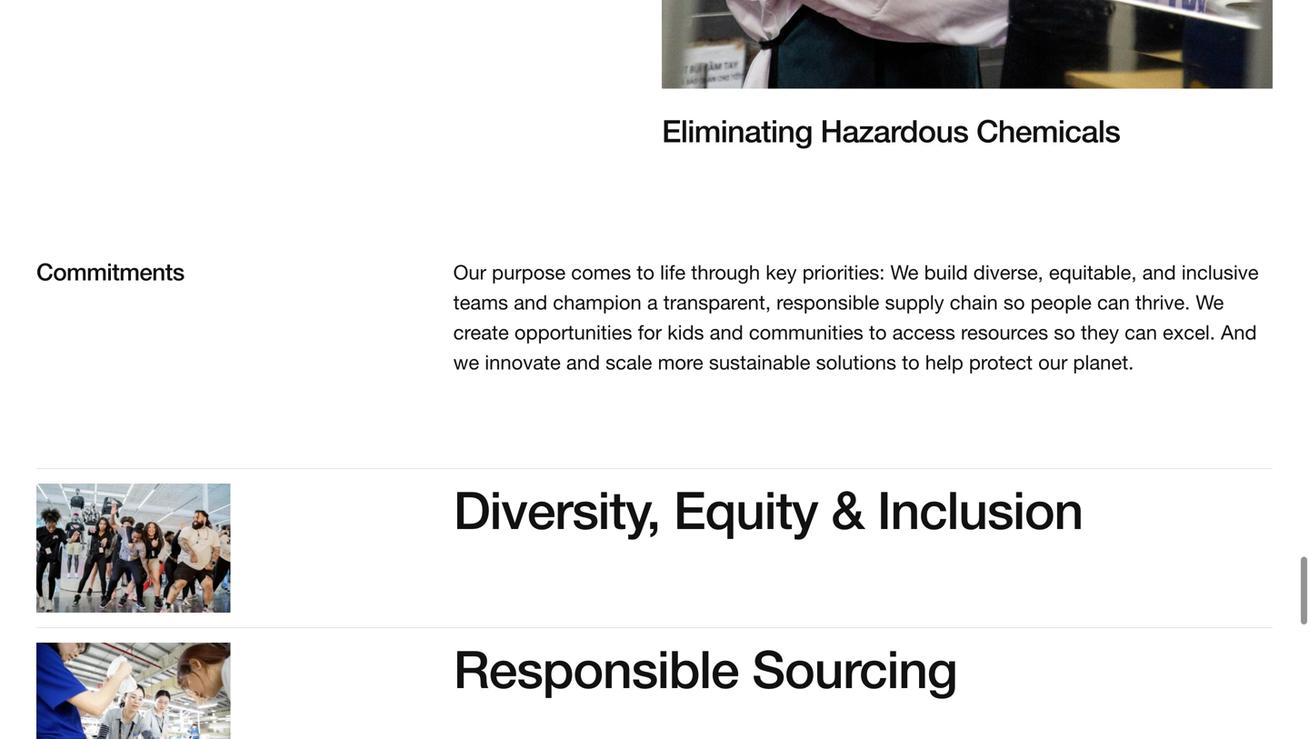 Task type: describe. For each thing, give the bounding box(es) containing it.
create
[[454, 321, 509, 344]]

innovate
[[485, 351, 561, 374]]

transparent,
[[664, 291, 771, 314]]

protect
[[969, 351, 1033, 374]]

people
[[1031, 291, 1092, 314]]

and down purpose
[[514, 291, 548, 314]]

diversity, equity & inclusion
[[454, 479, 1083, 541]]

more
[[658, 351, 704, 374]]

diversity, equity & inclusion link
[[36, 479, 1273, 613]]

a
[[647, 291, 658, 314]]

eliminating hazardous chemicals
[[662, 112, 1121, 149]]

responsible sourcing link
[[36, 638, 1273, 739]]

inclusive
[[1182, 261, 1259, 284]]

hazardous
[[821, 112, 969, 149]]

1 vertical spatial so
[[1054, 321, 1076, 344]]

equitable,
[[1050, 261, 1137, 284]]

responsible
[[454, 638, 739, 700]]

chemicals
[[977, 112, 1121, 149]]

0 vertical spatial can
[[1098, 291, 1130, 314]]

help
[[926, 351, 964, 374]]

commitments
[[36, 257, 184, 286]]

nike by dt nashville image
[[36, 484, 230, 613]]

excel.
[[1163, 321, 1216, 344]]

equity
[[674, 479, 818, 541]]

thrive.
[[1136, 291, 1191, 314]]

inclusion
[[878, 479, 1083, 541]]

1 horizontal spatial to
[[869, 321, 887, 344]]

priorities:
[[803, 261, 885, 284]]

responsible
[[777, 291, 880, 314]]

planet.
[[1074, 351, 1134, 374]]

through
[[692, 261, 760, 284]]

for
[[638, 321, 662, 344]]

eliminating hazardous chemicals link
[[662, 0, 1273, 149]]

champion
[[553, 291, 642, 314]]

build
[[925, 261, 968, 284]]

choosing cleaner chemistry in the dyeing and finishing process is a top priority for textile facilities like far eastern's in vietnam. image
[[662, 0, 1273, 89]]

life
[[660, 261, 686, 284]]

1 vertical spatial can
[[1125, 321, 1158, 344]]

they
[[1081, 321, 1120, 344]]

1 horizontal spatial we
[[1196, 291, 1225, 314]]

and down opportunities
[[567, 351, 600, 374]]

opportunities
[[515, 321, 633, 344]]



Task type: locate. For each thing, give the bounding box(es) containing it.
and
[[1143, 261, 1177, 284], [514, 291, 548, 314], [710, 321, 744, 344], [567, 351, 600, 374]]

communities
[[749, 321, 864, 344]]

0 horizontal spatial so
[[1004, 291, 1026, 314]]

0 horizontal spatial to
[[637, 261, 655, 284]]

responsible sourcing
[[454, 638, 957, 700]]

solutions
[[816, 351, 897, 374]]

0 vertical spatial to
[[637, 261, 655, 284]]

we
[[454, 351, 479, 374]]

to down access at the top of the page
[[902, 351, 920, 374]]

we down inclusive
[[1196, 291, 1225, 314]]

can down thrive.
[[1125, 321, 1158, 344]]

so down diverse,
[[1004, 291, 1026, 314]]

&
[[832, 479, 864, 541]]

purpose
[[492, 261, 566, 284]]

we up supply
[[891, 261, 919, 284]]

our purpose comes to life through key priorities: we build diverse, equitable, and inclusive teams and champion a transparent, responsible supply chain so people can thrive. we create opportunities for kids and communities to access resources so they can excel. and we innovate and scale more sustainable solutions to help protect our planet.
[[454, 261, 1259, 374]]

kids
[[668, 321, 704, 344]]

our
[[454, 261, 487, 284]]

and
[[1222, 321, 1257, 344]]

diverse,
[[974, 261, 1044, 284]]

so
[[1004, 291, 1026, 314], [1054, 321, 1076, 344]]

eliminating
[[662, 112, 813, 149]]

diversity,
[[454, 479, 660, 541]]

supply
[[885, 291, 945, 314]]

scale
[[606, 351, 653, 374]]

1 vertical spatial we
[[1196, 291, 1225, 314]]

sustainable
[[709, 351, 811, 374]]

and up thrive.
[[1143, 261, 1177, 284]]

sourcing
[[752, 638, 957, 700]]

nike and shenzhou teammates work together in a facility dedicated to manufacturing flyknit, one of our most sustainable innovations. image
[[36, 643, 230, 739]]

2 horizontal spatial to
[[902, 351, 920, 374]]

0 vertical spatial so
[[1004, 291, 1026, 314]]

teams
[[454, 291, 508, 314]]

comes
[[571, 261, 631, 284]]

to up solutions
[[869, 321, 887, 344]]

to
[[637, 261, 655, 284], [869, 321, 887, 344], [902, 351, 920, 374]]

1 horizontal spatial so
[[1054, 321, 1076, 344]]

2 vertical spatial to
[[902, 351, 920, 374]]

0 horizontal spatial we
[[891, 261, 919, 284]]

access
[[893, 321, 956, 344]]

to left life
[[637, 261, 655, 284]]

can up they
[[1098, 291, 1130, 314]]

resources
[[961, 321, 1049, 344]]

1 vertical spatial to
[[869, 321, 887, 344]]

key
[[766, 261, 797, 284]]

can
[[1098, 291, 1130, 314], [1125, 321, 1158, 344]]

chain
[[950, 291, 998, 314]]

we
[[891, 261, 919, 284], [1196, 291, 1225, 314]]

so down people
[[1054, 321, 1076, 344]]

0 vertical spatial we
[[891, 261, 919, 284]]

our
[[1039, 351, 1068, 374]]

and down transparent,
[[710, 321, 744, 344]]



Task type: vqa. For each thing, say whether or not it's contained in the screenshot.
transparent,
yes



